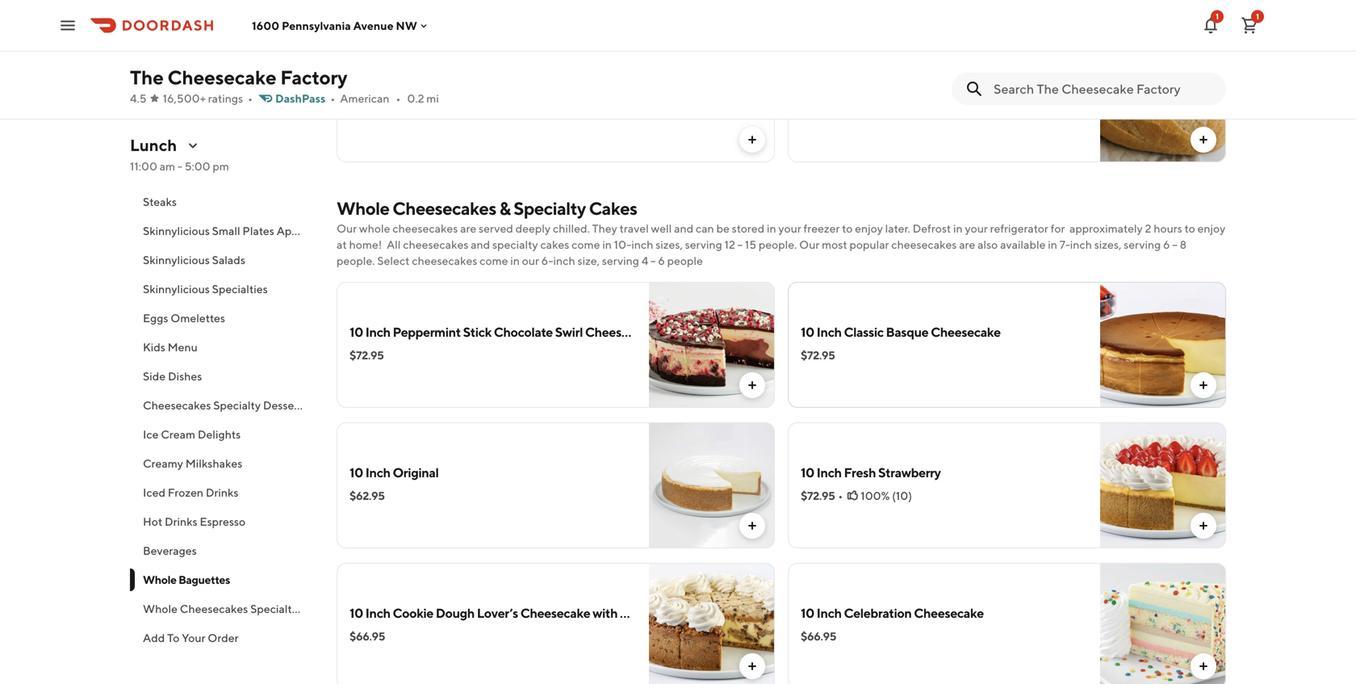 Task type: locate. For each thing, give the bounding box(es) containing it.
and down served in the top of the page
[[471, 238, 490, 251]]

1 horizontal spatial drinks
[[206, 486, 239, 499]]

16,500+ ratings •
[[163, 92, 253, 105]]

side dishes
[[143, 369, 202, 383]]

3 skinnylicious from the top
[[143, 282, 210, 296]]

swirl
[[555, 324, 583, 340]]

inch up $72.95 •
[[817, 465, 842, 480]]

kids
[[143, 340, 165, 354]]

skinnylicious for skinnylicious salads
[[143, 253, 210, 267]]

1 button
[[1234, 9, 1266, 42]]

2 vertical spatial add item to cart image
[[746, 660, 759, 673]]

enjoy
[[855, 222, 883, 235], [1198, 222, 1226, 235]]

add item to cart image for 10 inch cookie dough lover's cheesecake with pecans
[[746, 660, 759, 673]]

factory up dashpass •
[[280, 66, 348, 89]]

15 people.
[[745, 238, 797, 251]]

come
[[572, 238, 600, 251], [480, 254, 508, 267]]

0 horizontal spatial 1
[[1216, 12, 1219, 21]]

our up at
[[337, 222, 357, 235]]

to up 8
[[1185, 222, 1196, 235]]

cheesecakes down defrost
[[892, 238, 957, 251]]

specialty
[[493, 238, 538, 251]]

frozen
[[168, 486, 204, 499]]

cheesecakes inside whole cheesecakes & specialty cakes our whole cheesecakes are served deeply chilled. they travel well and can be stored in your freezer to enjoy later. defrost in your refrigerator for  approximately 2 hours to enjoy at home!   all cheesecakes and specialty cakes come in 10-inch sizes, serving 12 – 15 people. our most popular cheesecakes are also available in 7-inch sizes, serving 6 – 8 people. select cheesecakes come in our 6-inch size, serving 4 – 6 people
[[393, 198, 496, 219]]

1 horizontal spatial $66.95
[[801, 630, 837, 643]]

come up size,
[[572, 238, 600, 251]]

whole baguettes up whole wheat loaf
[[337, 1, 474, 22]]

0 vertical spatial baguettes
[[393, 1, 474, 22]]

1 horizontal spatial and
[[674, 222, 694, 235]]

4.5
[[130, 92, 147, 105]]

10 left cookie
[[350, 605, 363, 621]]

0 vertical spatial are
[[460, 222, 477, 235]]

skinnylicious down steaks
[[143, 224, 210, 237]]

and left can
[[674, 222, 694, 235]]

classic
[[844, 324, 884, 340]]

are left served in the top of the page
[[460, 222, 477, 235]]

1 vertical spatial cheesecakes
[[143, 399, 211, 412]]

drinks right "hot"
[[165, 515, 198, 528]]

specialty up "deeply"
[[514, 198, 586, 219]]

our
[[337, 222, 357, 235], [800, 238, 820, 251]]

10 inch classic basque cheesecake image
[[1101, 282, 1227, 408]]

inch down approximately
[[1071, 238, 1093, 251]]

cheesecakes right select
[[412, 254, 478, 267]]

inch for peppermint
[[366, 324, 391, 340]]

10 left celebration
[[801, 605, 815, 621]]

1 vertical spatial baguettes
[[179, 573, 230, 586]]

american • 0.2 mi
[[340, 92, 439, 105]]

1 vertical spatial skinnylicious
[[143, 253, 210, 267]]

0 horizontal spatial are
[[460, 222, 477, 235]]

1 vertical spatial specialty
[[213, 399, 261, 412]]

add item to cart image
[[746, 133, 759, 146], [1198, 133, 1211, 146], [746, 379, 759, 392], [746, 519, 759, 532], [1198, 660, 1211, 673]]

0 vertical spatial whole baguettes
[[337, 1, 474, 22]]

whole up whole
[[337, 198, 390, 219]]

in left 7-
[[1048, 238, 1058, 251]]

cheesecakes inside whole cheesecakes specialty cakes button
[[180, 602, 248, 615]]

whole
[[359, 222, 390, 235]]

6 right 4
[[658, 254, 665, 267]]

0 horizontal spatial factory
[[143, 166, 182, 179]]

add item to cart image for 10 inch classic basque cheesecake
[[1198, 379, 1211, 392]]

0 horizontal spatial $66.95
[[350, 630, 385, 643]]

inch left cookie
[[366, 605, 391, 621]]

whole cheesecakes & specialty cakes our whole cheesecakes are served deeply chilled. they travel well and can be stored in your freezer to enjoy later. defrost in your refrigerator for  approximately 2 hours to enjoy at home!   all cheesecakes and specialty cakes come in 10-inch sizes, serving 12 – 15 people. our most popular cheesecakes are also available in 7-inch sizes, serving 6 – 8 people. select cheesecakes come in our 6-inch size, serving 4 – 6 people
[[337, 198, 1226, 267]]

whole inside whole cheesecakes & specialty cakes our whole cheesecakes are served deeply chilled. they travel well and can be stored in your freezer to enjoy later. defrost in your refrigerator for  approximately 2 hours to enjoy at home!   all cheesecakes and specialty cakes come in 10-inch sizes, serving 12 – 15 people. our most popular cheesecakes are also available in 7-inch sizes, serving 6 – 8 people. select cheesecakes come in our 6-inch size, serving 4 – 6 people
[[337, 198, 390, 219]]

2 your from the left
[[965, 222, 988, 235]]

10 for 10 inch peppermint stick chocolate swirl cheesecake
[[350, 324, 363, 340]]

inch up $62.95
[[366, 465, 391, 480]]

10 for 10 inch fresh strawberry
[[801, 465, 815, 480]]

lunch
[[130, 136, 177, 155]]

add item to cart image for 10 inch original
[[746, 519, 759, 532]]

1 vertical spatial drinks
[[165, 515, 198, 528]]

6 down hours
[[1164, 238, 1171, 251]]

plates
[[243, 224, 274, 237]]

be
[[717, 222, 730, 235]]

2 horizontal spatial –
[[1173, 238, 1178, 251]]

10 up $72.95 •
[[801, 465, 815, 480]]

8
[[1180, 238, 1187, 251]]

10 left peppermint
[[350, 324, 363, 340]]

cheesecakes specialty desserts
[[143, 399, 307, 412]]

• left 0.2
[[396, 92, 401, 105]]

cheesecake up ratings
[[168, 66, 277, 89]]

1 inside button
[[1257, 12, 1260, 21]]

–
[[738, 238, 743, 251], [1173, 238, 1178, 251], [651, 254, 656, 267]]

10 inch original image
[[649, 422, 775, 548]]

inch
[[632, 238, 654, 251], [1071, 238, 1093, 251], [554, 254, 576, 267]]

inch left celebration
[[817, 605, 842, 621]]

cheesecake left with
[[521, 605, 591, 621]]

10 inch celebration cheesecake image
[[1101, 563, 1227, 684]]

our
[[522, 254, 539, 267]]

1 horizontal spatial cakes
[[589, 198, 637, 219]]

1 vertical spatial come
[[480, 254, 508, 267]]

10 left classic
[[801, 324, 815, 340]]

skinnylicious inside button
[[143, 282, 210, 296]]

1 for notification bell icon at the right
[[1216, 12, 1219, 21]]

1 $66.95 from the left
[[350, 630, 385, 643]]

$66.95 for 10 inch cookie dough lover's cheesecake with pecans
[[350, 630, 385, 643]]

1 vertical spatial whole baguettes
[[143, 573, 230, 586]]

inch up 4
[[632, 238, 654, 251]]

skinnylicious for skinnylicious small plates appetizers
[[143, 224, 210, 237]]

cheesecakes up order
[[180, 602, 248, 615]]

am
[[160, 159, 175, 173]]

open menu image
[[58, 16, 78, 35]]

1 for 1 items, open order cart icon
[[1257, 12, 1260, 21]]

in right defrost
[[954, 222, 963, 235]]

dough
[[436, 605, 475, 621]]

– right 12
[[738, 238, 743, 251]]

Item Search search field
[[994, 80, 1214, 98]]

to up the most
[[842, 222, 853, 235]]

skinnylicious up eggs omelettes
[[143, 282, 210, 296]]

drinks
[[206, 486, 239, 499], [165, 515, 198, 528]]

1 right notification bell icon at the right
[[1257, 12, 1260, 21]]

add item to cart image
[[1198, 379, 1211, 392], [1198, 519, 1211, 532], [746, 660, 759, 673]]

nw
[[396, 19, 417, 32]]

cakes
[[541, 238, 570, 251]]

cheesecakes for &
[[393, 198, 496, 219]]

creamy milkshakes
[[143, 457, 243, 470]]

specialty up add to your order button
[[250, 602, 298, 615]]

people
[[668, 254, 703, 267]]

stick
[[463, 324, 492, 340]]

10 inch original
[[350, 465, 439, 480]]

10 inch fresh strawberry image
[[1101, 422, 1227, 548]]

1 vertical spatial and
[[471, 238, 490, 251]]

your
[[182, 631, 206, 644]]

1 vertical spatial 6
[[658, 254, 665, 267]]

1
[[1216, 12, 1219, 21], [1257, 12, 1260, 21]]

whole up $3.50
[[350, 79, 388, 94]]

1 left 1 items, open order cart icon
[[1216, 12, 1219, 21]]

0 horizontal spatial whole baguettes
[[143, 573, 230, 586]]

•
[[248, 92, 253, 105], [331, 92, 335, 105], [396, 92, 401, 105], [839, 489, 843, 502]]

menus image
[[187, 139, 200, 152]]

inch down 'cakes'
[[554, 254, 576, 267]]

0 vertical spatial come
[[572, 238, 600, 251]]

0 vertical spatial add item to cart image
[[1198, 379, 1211, 392]]

baguettes up loaf
[[393, 1, 474, 22]]

0 vertical spatial factory
[[280, 66, 348, 89]]

factory down lunch
[[143, 166, 182, 179]]

0 vertical spatial cheesecakes
[[393, 198, 496, 219]]

1 skinnylicious from the top
[[143, 224, 210, 237]]

in up 15 people.
[[767, 222, 777, 235]]

0 horizontal spatial cakes
[[300, 602, 332, 615]]

pecans
[[620, 605, 661, 621]]

10 for 10 inch original
[[350, 465, 363, 480]]

combinations
[[184, 166, 256, 179]]

side
[[143, 369, 166, 383]]

can
[[696, 222, 714, 235]]

11:00 am - 5:00 pm
[[130, 159, 229, 173]]

eggs omelettes button
[[130, 304, 317, 333]]

serving down can
[[685, 238, 723, 251]]

serving down 10-
[[602, 254, 640, 267]]

at
[[337, 238, 347, 251]]

chilled.
[[553, 222, 590, 235]]

cheesecakes up served in the top of the page
[[393, 198, 496, 219]]

1 horizontal spatial your
[[965, 222, 988, 235]]

steaks button
[[130, 187, 317, 216]]

1 horizontal spatial come
[[572, 238, 600, 251]]

2 enjoy from the left
[[1198, 222, 1226, 235]]

baguettes
[[393, 1, 474, 22], [179, 573, 230, 586]]

the cheesecake factory
[[130, 66, 348, 89]]

1 horizontal spatial 6
[[1164, 238, 1171, 251]]

0 horizontal spatial our
[[337, 222, 357, 235]]

espresso
[[200, 515, 246, 528]]

defrost
[[913, 222, 952, 235]]

0 vertical spatial skinnylicious
[[143, 224, 210, 237]]

cheesecakes inside "cheesecakes specialty desserts" button
[[143, 399, 211, 412]]

• for dashpass •
[[331, 92, 335, 105]]

inch left classic
[[817, 324, 842, 340]]

inch left peppermint
[[366, 324, 391, 340]]

1 horizontal spatial inch
[[632, 238, 654, 251]]

6-
[[542, 254, 554, 267]]

sizes,
[[656, 238, 683, 251]]

your up 15 people.
[[779, 222, 802, 235]]

• left 100% at the right
[[839, 489, 843, 502]]

available
[[1001, 238, 1046, 251]]

1 your from the left
[[779, 222, 802, 235]]

1 horizontal spatial to
[[1185, 222, 1196, 235]]

10 up $62.95
[[350, 465, 363, 480]]

&
[[500, 198, 511, 219]]

are left the also
[[960, 238, 976, 251]]

2 skinnylicious from the top
[[143, 253, 210, 267]]

and
[[674, 222, 694, 235], [471, 238, 490, 251]]

1 vertical spatial cakes
[[300, 602, 332, 615]]

enjoy up popular
[[855, 222, 883, 235]]

pennsylvania
[[282, 19, 351, 32]]

whole
[[337, 1, 390, 22], [350, 79, 388, 94], [337, 198, 390, 219], [143, 573, 177, 586], [143, 602, 178, 615]]

– right 4
[[651, 254, 656, 267]]

• left american
[[331, 92, 335, 105]]

cheesecakes right all
[[403, 238, 469, 251]]

2 $66.95 from the left
[[801, 630, 837, 643]]

1 horizontal spatial enjoy
[[1198, 222, 1226, 235]]

0 horizontal spatial and
[[471, 238, 490, 251]]

2 vertical spatial cheesecakes
[[180, 602, 248, 615]]

whole for &
[[337, 198, 390, 219]]

baguettes down beverages button
[[179, 573, 230, 586]]

inch for fresh
[[817, 465, 842, 480]]

0 horizontal spatial serving
[[602, 254, 640, 267]]

enjoy right hours
[[1198, 222, 1226, 235]]

whole for specialty
[[143, 602, 178, 615]]

$3.50
[[350, 103, 379, 116]]

0 vertical spatial drinks
[[206, 486, 239, 499]]

skinnylicious specialties button
[[130, 275, 317, 304]]

0 vertical spatial our
[[337, 222, 357, 235]]

menu
[[168, 340, 198, 354]]

skinnylicious up skinnylicious specialties
[[143, 253, 210, 267]]

10 for 10 inch cookie dough lover's cheesecake with pecans
[[350, 605, 363, 621]]

1 horizontal spatial whole baguettes
[[337, 1, 474, 22]]

whole up add
[[143, 602, 178, 615]]

salads
[[212, 253, 245, 267]]

0 vertical spatial specialty
[[514, 198, 586, 219]]

inch for original
[[366, 465, 391, 480]]

whole baguettes down the beverages
[[143, 573, 230, 586]]

desserts
[[263, 399, 307, 412]]

freezer
[[804, 222, 840, 235]]

7-
[[1060, 238, 1071, 251]]

your up the also
[[965, 222, 988, 235]]

later.
[[886, 222, 911, 235]]

drinks down creamy milkshakes button
[[206, 486, 239, 499]]

0 vertical spatial cakes
[[589, 198, 637, 219]]

1 horizontal spatial serving
[[685, 238, 723, 251]]

our down freezer
[[800, 238, 820, 251]]

factory
[[280, 66, 348, 89], [143, 166, 182, 179]]

0 horizontal spatial enjoy
[[855, 222, 883, 235]]

1 horizontal spatial our
[[800, 238, 820, 251]]

american
[[340, 92, 390, 105]]

steaks
[[143, 195, 177, 208]]

cheesecakes up all
[[393, 222, 458, 235]]

come down specialty
[[480, 254, 508, 267]]

10 for 10 inch classic basque cheesecake
[[801, 324, 815, 340]]

1 1 from the left
[[1216, 12, 1219, 21]]

factory inside button
[[143, 166, 182, 179]]

inch for classic
[[817, 324, 842, 340]]

popular
[[850, 238, 890, 251]]

– left 8
[[1173, 238, 1178, 251]]

sizes, serving
[[1095, 238, 1162, 251]]

1 vertical spatial factory
[[143, 166, 182, 179]]

specialty down side dishes button
[[213, 399, 261, 412]]

0 horizontal spatial to
[[842, 222, 853, 235]]

1 horizontal spatial are
[[960, 238, 976, 251]]

0 horizontal spatial 6
[[658, 254, 665, 267]]

add to your order
[[143, 631, 239, 644]]

whole inside button
[[143, 602, 178, 615]]

1 vertical spatial add item to cart image
[[1198, 519, 1211, 532]]

0 horizontal spatial your
[[779, 222, 802, 235]]

cheesecake right basque
[[931, 324, 1001, 340]]

2 vertical spatial skinnylicious
[[143, 282, 210, 296]]

cheesecakes up cream
[[143, 399, 211, 412]]

2 1 from the left
[[1257, 12, 1260, 21]]

the
[[130, 66, 164, 89]]

2 horizontal spatial inch
[[1071, 238, 1093, 251]]

1 horizontal spatial 1
[[1257, 12, 1260, 21]]



Task type: describe. For each thing, give the bounding box(es) containing it.
whole cheesecakes specialty cakes button
[[130, 594, 332, 623]]

cheesecakes for specialty
[[180, 602, 248, 615]]

select
[[377, 254, 410, 267]]

1 items, open order cart image
[[1240, 16, 1260, 35]]

to
[[167, 631, 180, 644]]

skinnylicious salads button
[[130, 246, 317, 275]]

1 enjoy from the left
[[855, 222, 883, 235]]

specialty inside whole cheesecakes & specialty cakes our whole cheesecakes are served deeply chilled. they travel well and can be stored in your freezer to enjoy later. defrost in your refrigerator for  approximately 2 hours to enjoy at home!   all cheesecakes and specialty cakes come in 10-inch sizes, serving 12 – 15 people. our most popular cheesecakes are also available in 7-inch sizes, serving 6 – 8 people. select cheesecakes come in our 6-inch size, serving 4 – 6 people
[[514, 198, 586, 219]]

1 to from the left
[[842, 222, 853, 235]]

10 inch fresh strawberry
[[801, 465, 941, 480]]

$72.95 for 10 inch peppermint stick chocolate swirl cheesecake
[[350, 348, 384, 362]]

appetizers
[[277, 224, 333, 237]]

hot
[[143, 515, 162, 528]]

whole cheesecakes specialty cakes
[[143, 602, 332, 615]]

2 to from the left
[[1185, 222, 1196, 235]]

creamy milkshakes button
[[130, 449, 317, 478]]

iced frozen drinks
[[143, 486, 239, 499]]

kids menu button
[[130, 333, 317, 362]]

-
[[178, 159, 182, 173]]

iced
[[143, 486, 166, 499]]

0.2
[[407, 92, 424, 105]]

skinnylicious for skinnylicious specialties
[[143, 282, 210, 296]]

1 horizontal spatial factory
[[280, 66, 348, 89]]

creamy
[[143, 457, 183, 470]]

approximately
[[1070, 222, 1143, 235]]

pm
[[213, 159, 229, 173]]

skinnylicious salads
[[143, 253, 245, 267]]

eggs omelettes
[[143, 311, 225, 325]]

10 inch cookie dough lover's cheesecake with pecans image
[[649, 563, 775, 684]]

1 horizontal spatial –
[[738, 238, 743, 251]]

beverages button
[[130, 536, 317, 565]]

mi
[[427, 92, 439, 105]]

notification bell image
[[1202, 16, 1221, 35]]

skinnylicious specialties
[[143, 282, 268, 296]]

beverages
[[143, 544, 197, 557]]

whole wheat loaf
[[350, 79, 457, 94]]

people.
[[337, 254, 375, 267]]

refrigerator
[[991, 222, 1049, 235]]

specialties
[[212, 282, 268, 296]]

cookie
[[393, 605, 434, 621]]

deeply
[[516, 222, 551, 235]]

whole down the beverages
[[143, 573, 177, 586]]

whole left nw
[[337, 1, 390, 22]]

dashpass
[[275, 92, 326, 105]]

16,500+
[[163, 92, 206, 105]]

well
[[651, 222, 672, 235]]

add
[[143, 631, 165, 644]]

$72.95 for 10 inch classic basque cheesecake
[[801, 348, 835, 362]]

basque
[[886, 324, 929, 340]]

cheesecake right the swirl
[[585, 324, 655, 340]]

inch for cookie
[[366, 605, 391, 621]]

travel
[[620, 222, 649, 235]]

0 horizontal spatial drinks
[[165, 515, 198, 528]]

skinnylicious small plates appetizers button
[[130, 216, 333, 246]]

10 inch peppermint stick chocolate swirl cheesecake
[[350, 324, 655, 340]]

1600 pennsylvania avenue nw button
[[252, 19, 430, 32]]

0 vertical spatial serving
[[685, 238, 723, 251]]

0 vertical spatial 6
[[1164, 238, 1171, 251]]

0 horizontal spatial baguettes
[[179, 573, 230, 586]]

cream
[[161, 428, 195, 441]]

10 inch peppermint stick chocolate swirl cheesecake image
[[649, 282, 775, 408]]

2
[[1146, 222, 1152, 235]]

in left 10-
[[603, 238, 612, 251]]

0 horizontal spatial –
[[651, 254, 656, 267]]

add to your order button
[[130, 623, 317, 653]]

0 vertical spatial and
[[674, 222, 694, 235]]

ice
[[143, 428, 159, 441]]

10 for 10 inch celebration cheesecake
[[801, 605, 815, 621]]

$72.95 •
[[801, 489, 843, 502]]

• down the cheesecake factory
[[248, 92, 253, 105]]

10 inch cookie dough lover's cheesecake with pecans
[[350, 605, 661, 621]]

cakes inside whole cheesecakes & specialty cakes our whole cheesecakes are served deeply chilled. they travel well and can be stored in your freezer to enjoy later. defrost in your refrigerator for  approximately 2 hours to enjoy at home!   all cheesecakes and specialty cakes come in 10-inch sizes, serving 12 – 15 people. our most popular cheesecakes are also available in 7-inch sizes, serving 6 – 8 people. select cheesecakes come in our 6-inch size, serving 4 – 6 people
[[589, 198, 637, 219]]

original
[[393, 465, 439, 480]]

1 vertical spatial serving
[[602, 254, 640, 267]]

1 horizontal spatial baguettes
[[393, 1, 474, 22]]

loaf
[[432, 79, 457, 94]]

ratings
[[208, 92, 243, 105]]

add item to cart image for 10 inch peppermint stick chocolate swirl cheesecake
[[746, 379, 759, 392]]

small
[[212, 224, 240, 237]]

1 vertical spatial our
[[800, 238, 820, 251]]

$62.95
[[350, 489, 385, 502]]

(10)
[[893, 489, 913, 502]]

omelettes
[[171, 311, 225, 325]]

stored
[[732, 222, 765, 235]]

4
[[642, 254, 649, 267]]

cakes inside button
[[300, 602, 332, 615]]

also
[[978, 238, 998, 251]]

cheesecake right celebration
[[914, 605, 984, 621]]

100%
[[861, 489, 890, 502]]

factory combinations button
[[130, 158, 317, 187]]

peppermint
[[393, 324, 461, 340]]

1 vertical spatial are
[[960, 238, 976, 251]]

2 vertical spatial specialty
[[250, 602, 298, 615]]

sourdough loaf image
[[1101, 36, 1227, 162]]

hours
[[1154, 222, 1183, 235]]

eggs
[[143, 311, 168, 325]]

100% (10)
[[861, 489, 913, 502]]

• for american • 0.2 mi
[[396, 92, 401, 105]]

chocolate
[[494, 324, 553, 340]]

$66.95 for 10 inch celebration cheesecake
[[801, 630, 837, 643]]

kids menu
[[143, 340, 198, 354]]

0 horizontal spatial inch
[[554, 254, 576, 267]]

in left our
[[511, 254, 520, 267]]

strawberry
[[879, 465, 941, 480]]

dashpass •
[[275, 92, 335, 105]]

add item to cart image for 10 inch celebration cheesecake
[[1198, 660, 1211, 673]]

hot drinks espresso button
[[130, 507, 317, 536]]

served
[[479, 222, 513, 235]]

add item to cart image for 10 inch fresh strawberry
[[1198, 519, 1211, 532]]

iced frozen drinks button
[[130, 478, 317, 507]]

delights
[[198, 428, 241, 441]]

lover's
[[477, 605, 518, 621]]

avenue
[[353, 19, 394, 32]]

1600
[[252, 19, 280, 32]]

dishes
[[168, 369, 202, 383]]

cheesecakes specialty desserts button
[[130, 391, 317, 420]]

0 horizontal spatial come
[[480, 254, 508, 267]]

inch for celebration
[[817, 605, 842, 621]]

celebration
[[844, 605, 912, 621]]

fresh
[[844, 465, 876, 480]]

10-
[[614, 238, 632, 251]]

• for $72.95 •
[[839, 489, 843, 502]]

whole for loaf
[[350, 79, 388, 94]]



Task type: vqa. For each thing, say whether or not it's contained in the screenshot.
enjoy
yes



